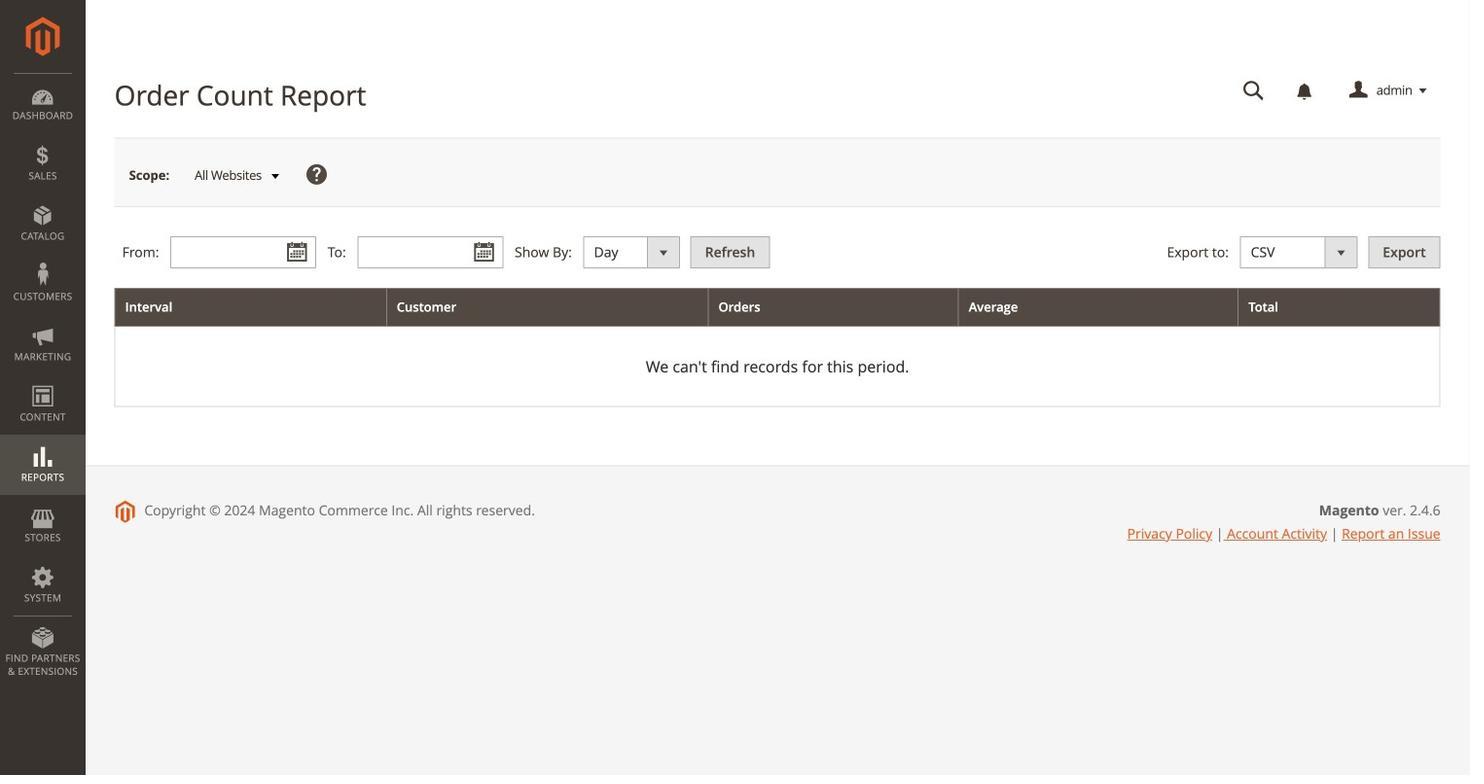 Task type: locate. For each thing, give the bounding box(es) containing it.
None text field
[[1230, 74, 1279, 108], [170, 237, 316, 269], [1230, 74, 1279, 108], [170, 237, 316, 269]]

None text field
[[358, 237, 504, 269]]

menu bar
[[0, 73, 86, 688]]

magento admin panel image
[[26, 17, 60, 56]]



